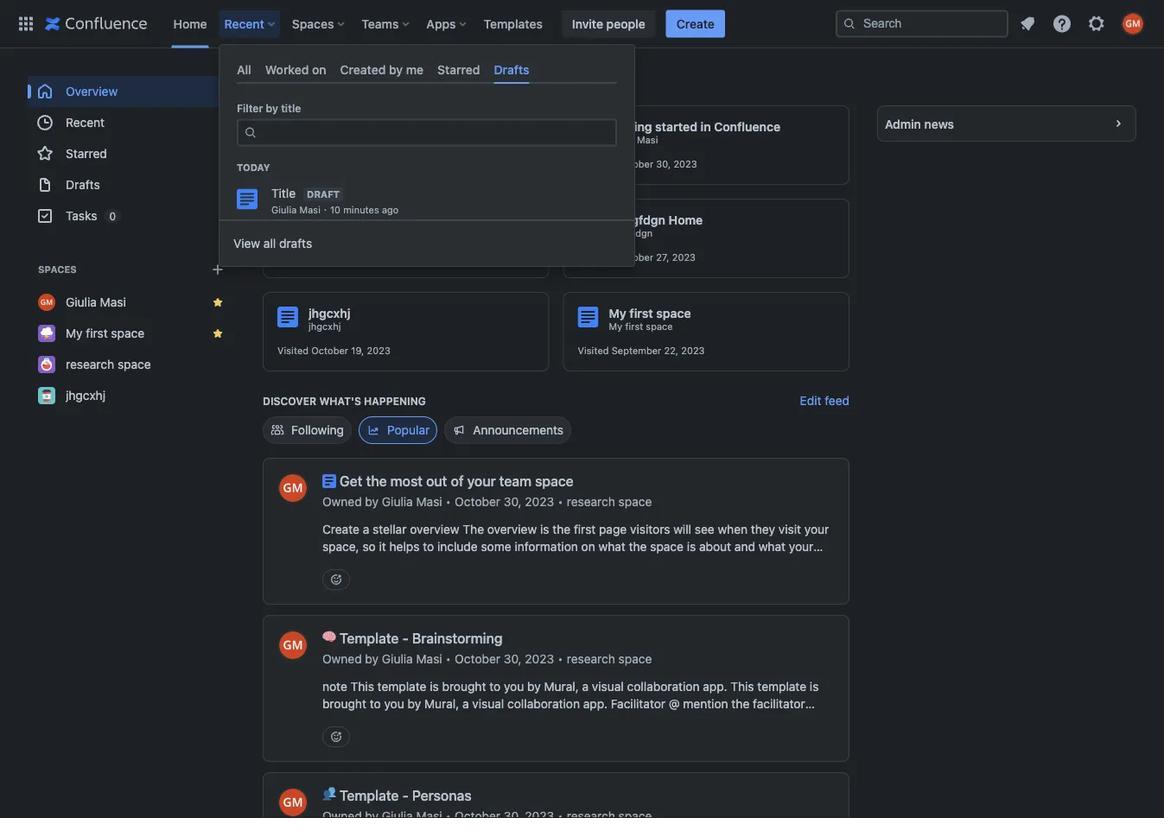 Task type: describe. For each thing, give the bounding box(es) containing it.
confluence
[[714, 120, 781, 134]]

spaces inside popup button
[[292, 16, 334, 31]]

masi inside getting started in confluence giulia masi
[[637, 134, 658, 146]]

the left br
[[765, 732, 783, 746]]

page inside the 'create a stellar overview the overview is the first page visitors will see when they visit your space, so it helps to include some information on what the space is about and what your team is working on. overview.svg add a header image. this gives your overview visual appeal and makes it welcoming for visitors. explain what the space is for. start'
[[599, 523, 627, 537]]

drafts link
[[28, 169, 235, 201]]

see
[[695, 523, 715, 537]]

visitors
[[630, 523, 670, 537]]

- for brainstorming
[[402, 631, 409, 647]]

announcements button
[[445, 417, 572, 444]]

view all drafts link
[[220, 227, 635, 261]]

minutes
[[343, 205, 379, 216]]

your right out at the left of page
[[467, 473, 496, 490]]

on inside the 'create a stellar overview the overview is the first page visitors will see when they visit your space, so it helps to include some information on what the space is about and what your team is working on. overview.svg add a header image. this gives your overview visual appeal and makes it welcoming for visitors. explain what the space is for. start'
[[582, 540, 595, 554]]

what up image.
[[599, 540, 626, 554]]

my first space my first space
[[609, 306, 691, 332]]

page inside 'note this template is brought to you by mural, a visual collaboration app. this template is brought to you by mural, a visual collaboration app. facilitator @ mention the facilitator participants @ participant 1 @ participant 2 @ participant 3 brainstorm date video conference link e.g., www.zoom.us/ on this page  brainstorm planning goals of the br'
[[566, 732, 594, 746]]

giulia masi link up october 30, 2023
[[609, 134, 658, 146]]

october down dgngfdgn link
[[617, 252, 654, 263]]

giulia masi ・ 10 minutes ago
[[271, 205, 399, 216]]

create for create
[[677, 16, 715, 31]]

1 horizontal spatial mural,
[[544, 680, 579, 694]]

2
[[556, 715, 563, 729]]

left
[[374, 78, 399, 90]]

add reaction image for template - brainstorming
[[329, 731, 343, 744]]

october down brainstorming
[[455, 652, 501, 667]]

masi down template - brainstorming link
[[416, 652, 442, 667]]

1 vertical spatial to
[[490, 680, 501, 694]]

add
[[509, 557, 531, 571]]

stellar
[[373, 523, 407, 537]]

22,
[[664, 345, 679, 357]]

1 vertical spatial and
[[363, 574, 384, 589]]

edit feed
[[800, 394, 850, 408]]

get
[[340, 473, 363, 490]]

created for created by me
[[340, 62, 386, 77]]

goals
[[715, 732, 747, 746]]

the down gives
[[639, 574, 657, 589]]

template - brainstorming link
[[340, 630, 506, 648]]

1 horizontal spatial my first space link
[[609, 321, 673, 333]]

2 vertical spatial to
[[370, 697, 381, 712]]

giulia masi inside giulia masi link
[[66, 295, 126, 310]]

created for created october 27, 2023
[[578, 252, 614, 263]]

discover what's happening
[[263, 395, 426, 407]]

apps button
[[421, 10, 473, 38]]

1 horizontal spatial overview
[[309, 120, 363, 134]]

@ right 1
[[478, 715, 489, 729]]

template - personas
[[340, 788, 472, 804]]

up
[[290, 78, 305, 90]]

2 giulia masi image from the top
[[279, 789, 307, 817]]

planning
[[665, 732, 712, 746]]

off
[[402, 78, 422, 90]]

to inside the 'create a stellar overview the overview is the first page visitors will see when they visit your space, so it helps to include some information on what the space is about and what your team is working on. overview.svg add a header image. this gives your overview visual appeal and makes it welcoming for visitors. explain what the space is for. start'
[[423, 540, 434, 554]]

get the most out of your team space link
[[340, 473, 577, 490]]

0 horizontal spatial you
[[349, 78, 371, 90]]

starred inside tab list
[[438, 62, 480, 77]]

video
[[747, 715, 779, 729]]

popular
[[387, 423, 430, 437]]

invite
[[572, 16, 603, 31]]

visit
[[779, 523, 801, 537]]

templates link
[[479, 10, 548, 38]]

0 horizontal spatial my first space link
[[28, 318, 235, 349]]

overview inside group
[[66, 84, 118, 99]]

october down getting
[[617, 159, 654, 170]]

template - brainstorming
[[340, 631, 503, 647]]

by down template - brainstorming
[[365, 652, 379, 667]]

all
[[264, 237, 276, 251]]

invite people
[[572, 16, 646, 31]]

mention
[[683, 697, 729, 712]]

information
[[515, 540, 578, 554]]

research up the 'create a stellar overview the overview is the first page visitors will see when they visit your space, so it helps to include some information on what the space is about and what your team is working on. overview.svg add a header image. this gives your overview visual appeal and makes it welcoming for visitors. explain what the space is for. start'
[[567, 495, 615, 509]]

giulia masi link up draft on the top of the page
[[309, 134, 358, 146]]

giulia down the title
[[271, 205, 297, 216]]

Search field
[[836, 10, 1009, 38]]

visited for visited september 22, 2023
[[578, 345, 609, 357]]

this
[[542, 732, 563, 746]]

0 vertical spatial drafts
[[494, 62, 530, 77]]

masi down draft on the top of the page
[[300, 205, 321, 216]]

owned by giulia masi • october 30, 2023 • research space for brainstorming
[[322, 652, 652, 667]]

filter
[[237, 103, 263, 115]]

1 vertical spatial spaces
[[38, 264, 77, 275]]

add reaction image for get the most out of your team space
[[329, 573, 343, 587]]

created by me
[[340, 62, 424, 77]]

helps
[[390, 540, 420, 554]]

space,
[[322, 540, 359, 554]]

2023 right 19,
[[367, 345, 391, 357]]

@ up link on the bottom
[[392, 715, 403, 729]]

participants
[[322, 715, 389, 729]]

owned for template
[[322, 652, 362, 667]]

the down "visitors"
[[629, 540, 647, 554]]

facilitator
[[611, 697, 666, 712]]

on.
[[413, 557, 431, 571]]

drafts inside "link"
[[66, 178, 100, 192]]

following button
[[263, 417, 352, 444]]

overview.svg
[[434, 557, 506, 571]]

• up information
[[558, 495, 563, 509]]

title
[[281, 103, 301, 115]]

30, for get the most out of your team space
[[504, 495, 522, 509]]

2 vertical spatial visual
[[472, 697, 504, 712]]

admin news
[[885, 116, 954, 131]]

by up the stellar
[[365, 495, 379, 509]]

drafts
[[279, 237, 312, 251]]

2023 up 'note this template is brought to you by mural, a visual collaboration app. this template is brought to you by mural, a visual collaboration app. facilitator @ mention the facilitator participants @ participant 1 @ participant 2 @ participant 3 brainstorm date video conference link e.g., www.zoom.us/ on this page  brainstorm planning goals of the br'
[[525, 652, 554, 667]]

3 participant from the left
[[581, 715, 641, 729]]

2 horizontal spatial this
[[731, 680, 754, 694]]

1 horizontal spatial overview
[[487, 523, 537, 537]]

1 template from the left
[[378, 680, 427, 694]]

filter by title
[[237, 103, 301, 115]]

dgngfdgn home dgngfdgn
[[609, 213, 703, 239]]

conference
[[322, 732, 385, 746]]

1 vertical spatial collaboration
[[508, 697, 580, 712]]

giulia masi link down template - brainstorming
[[382, 651, 442, 668]]

0 vertical spatial brought
[[442, 680, 486, 694]]

1 vertical spatial app.
[[583, 697, 608, 712]]

research down ・ at the top left
[[309, 228, 348, 239]]

create a space image
[[207, 259, 228, 280]]

3
[[644, 715, 652, 729]]

will
[[674, 523, 692, 537]]

the
[[463, 523, 484, 537]]

research space link down 10
[[309, 227, 378, 239]]

1
[[470, 715, 475, 729]]

of inside 'note this template is brought to you by mural, a visual collaboration app. this template is brought to you by mural, a visual collaboration app. facilitator @ mention the facilitator participants @ participant 1 @ participant 2 @ participant 3 brainstorm date video conference link e.g., www.zoom.us/ on this page  brainstorm planning goals of the br'
[[750, 732, 762, 746]]

my for my first space
[[66, 326, 83, 341]]

working
[[366, 557, 410, 571]]

help icon image
[[1052, 13, 1073, 34]]

1 horizontal spatial team
[[500, 473, 532, 490]]

template for template - brainstorming
[[340, 631, 399, 647]]

• up 'note this template is brought to you by mural, a visual collaboration app. this template is brought to you by mural, a visual collaboration app. facilitator @ mention the facilitator participants @ participant 1 @ participant 2 @ participant 3 brainstorm date video conference link e.g., www.zoom.us/ on this page  brainstorm planning goals of the br'
[[558, 652, 563, 667]]

by left title
[[266, 103, 278, 115]]

unstar this space image
[[211, 296, 225, 310]]

• down get the most out of your team space
[[446, 495, 451, 509]]

giulia masi link down the 'most'
[[382, 494, 442, 511]]

2023 up information
[[525, 495, 554, 509]]

masi down pick up where you left off
[[337, 134, 358, 146]]

@ up brainstorm
[[669, 697, 680, 712]]

october 30, 2023 button for get the most out of your team space
[[455, 494, 554, 511]]

image.
[[586, 557, 624, 571]]

your down about
[[686, 557, 711, 571]]

global element
[[10, 0, 833, 48]]

in
[[701, 120, 711, 134]]

giulia inside getting started in confluence giulia masi
[[609, 134, 634, 146]]

giulia masi link up my first space
[[28, 287, 235, 318]]

2023 right "22,"
[[681, 345, 705, 357]]

date
[[719, 715, 744, 729]]

invite people button
[[562, 10, 656, 38]]

today
[[237, 162, 270, 173]]

masi down out at the left of page
[[416, 495, 442, 509]]

worked
[[265, 62, 309, 77]]

all
[[237, 62, 251, 77]]

for.
[[709, 574, 728, 589]]

personas
[[412, 788, 472, 804]]

what down 'they'
[[759, 540, 786, 554]]

pick
[[263, 78, 288, 90]]

starred link
[[28, 138, 235, 169]]

1 giulia masi image from the top
[[279, 632, 307, 660]]

teams button
[[357, 10, 416, 38]]

october left 19,
[[311, 345, 348, 357]]

research down draft on the top of the page
[[309, 213, 360, 227]]

your right visit
[[805, 523, 829, 537]]

the up the date
[[732, 697, 750, 712]]

@ right '2'
[[566, 715, 577, 729]]

october 30, 2023 button for template - brainstorming
[[455, 651, 554, 668]]

0 vertical spatial jhgcxhj link
[[309, 321, 341, 333]]

home inside global element
[[173, 16, 207, 31]]

giulia up draft on the top of the page
[[309, 134, 334, 146]]

create for create a stellar overview the overview is the first page visitors will see when they visit your space, so it helps to include some information on what the space is about and what your team is working on. overview.svg add a header image. this gives your overview visual appeal and makes it welcoming for visitors. explain what the space is for. start
[[322, 523, 360, 537]]

research up 'note this template is brought to you by mural, a visual collaboration app. this template is brought to you by mural, a visual collaboration app. facilitator @ mention the facilitator participants @ participant 1 @ participant 2 @ participant 3 brainstorm date video conference link e.g., www.zoom.us/ on this page  brainstorm planning goals of the br'
[[567, 652, 615, 667]]

makes
[[387, 574, 423, 589]]

tab list containing all
[[230, 55, 624, 84]]

1 vertical spatial mural,
[[425, 697, 459, 712]]

giulia down template - brainstorming
[[382, 652, 413, 667]]

title
[[271, 186, 296, 201]]

about
[[699, 540, 732, 554]]

banner containing home
[[0, 0, 1165, 48]]

your down visit
[[789, 540, 814, 554]]

the right get
[[366, 473, 387, 490]]

some
[[481, 540, 512, 554]]

0 horizontal spatial this
[[351, 680, 374, 694]]

header
[[544, 557, 583, 571]]

0 horizontal spatial it
[[379, 540, 386, 554]]

2023 down getting started in confluence giulia masi
[[674, 159, 697, 170]]



Task type: locate. For each thing, give the bounding box(es) containing it.
giulia masi image
[[279, 632, 307, 660], [279, 789, 307, 817]]

team inside the 'create a stellar overview the overview is the first page visitors will see when they visit your space, so it helps to include some information on what the space is about and what your team is working on. overview.svg add a header image. this gives your overview visual appeal and makes it welcoming for visitors. explain what the space is for. start'
[[322, 557, 350, 571]]

home
[[173, 16, 207, 31], [669, 213, 703, 227]]

this up the date
[[731, 680, 754, 694]]

giulia down the 'most'
[[382, 495, 413, 509]]

0 horizontal spatial page
[[566, 732, 594, 746]]

1 vertical spatial create
[[322, 523, 360, 537]]

by up e.g.,
[[408, 697, 421, 712]]

research down my first space
[[66, 357, 114, 372]]

owned by giulia masi • october 30, 2023 • research space down brainstorming
[[322, 652, 652, 667]]

owned
[[322, 495, 362, 509], [322, 652, 362, 667]]

overview up "recent" link
[[66, 84, 118, 99]]

appeal
[[322, 574, 360, 589]]

participant down facilitator
[[581, 715, 641, 729]]

group containing overview
[[28, 76, 235, 232]]

of right out at the left of page
[[451, 473, 464, 490]]

template inside template - personas link
[[340, 788, 399, 804]]

27,
[[656, 252, 670, 263]]

1 horizontal spatial participant
[[493, 715, 553, 729]]

0 horizontal spatial team
[[322, 557, 350, 571]]

it right so
[[379, 540, 386, 554]]

news
[[925, 116, 954, 131]]

1 vertical spatial team
[[322, 557, 350, 571]]

starred down "recent" link
[[66, 147, 107, 161]]

happening
[[364, 395, 426, 407]]

jhgcxhj
[[309, 306, 351, 321], [309, 321, 341, 332], [66, 389, 106, 403]]

0 vertical spatial october 30, 2023 button
[[455, 494, 554, 511]]

recent inside group
[[66, 115, 105, 130]]

october up the
[[455, 495, 501, 509]]

0 vertical spatial you
[[349, 78, 371, 90]]

0 vertical spatial 30,
[[656, 159, 671, 170]]

my first space
[[66, 326, 144, 341]]

brought down note
[[322, 697, 367, 712]]

- left personas
[[402, 788, 409, 804]]

1 template from the top
[[340, 631, 399, 647]]

template inside template - brainstorming link
[[340, 631, 399, 647]]

owned by giulia masi • october 30, 2023 • research space
[[322, 495, 652, 509], [322, 652, 652, 667]]

what
[[599, 540, 626, 554], [759, 540, 786, 554], [609, 574, 636, 589]]

0 vertical spatial app.
[[703, 680, 728, 694]]

visual up 1
[[472, 697, 504, 712]]

this right note
[[351, 680, 374, 694]]

created down dgngfdgn link
[[578, 252, 614, 263]]

created october 27, 2023
[[578, 252, 696, 263]]

1 horizontal spatial you
[[384, 697, 404, 712]]

you up link on the bottom
[[384, 697, 404, 712]]

owned down get
[[322, 495, 362, 509]]

overview up include
[[410, 523, 460, 537]]

1 horizontal spatial recent
[[224, 16, 264, 31]]

unstar this space image
[[211, 327, 225, 341]]

started
[[655, 120, 698, 134]]

to
[[423, 540, 434, 554], [490, 680, 501, 694], [370, 697, 381, 712]]

:wave: image
[[578, 121, 599, 142], [578, 121, 599, 142]]

0 vertical spatial starred
[[438, 62, 480, 77]]

0 horizontal spatial drafts
[[66, 178, 100, 192]]

get the most out of your team space
[[340, 473, 574, 490]]

0 horizontal spatial and
[[363, 574, 384, 589]]

1 october 30, 2023 button from the top
[[455, 494, 554, 511]]

1 vertical spatial you
[[504, 680, 524, 694]]

0 vertical spatial mural,
[[544, 680, 579, 694]]

research
[[309, 213, 360, 227], [309, 228, 348, 239], [66, 357, 114, 372], [567, 495, 615, 509], [567, 652, 615, 667]]

1 vertical spatial add reaction image
[[329, 731, 343, 744]]

・
[[321, 205, 330, 216]]

october
[[617, 159, 654, 170], [617, 252, 654, 263], [311, 345, 348, 357], [455, 495, 501, 509], [455, 652, 501, 667]]

october 30, 2023 button
[[455, 494, 554, 511], [455, 651, 554, 668]]

0 horizontal spatial giulia masi
[[66, 295, 126, 310]]

0 vertical spatial create
[[677, 16, 715, 31]]

apps
[[427, 16, 456, 31]]

0 horizontal spatial mural,
[[425, 697, 459, 712]]

you up the on
[[504, 680, 524, 694]]

settings icon image
[[1087, 13, 1107, 34]]

you down created by me
[[349, 78, 371, 90]]

page up image.
[[599, 523, 627, 537]]

first inside the 'create a stellar overview the overview is the first page visitors will see when they visit your space, so it helps to include some information on what the space is about and what your team is working on. overview.svg add a header image. this gives your overview visual appeal and makes it welcoming for visitors. explain what the space is for. start'
[[574, 523, 596, 537]]

view all drafts
[[233, 237, 312, 251]]

br
[[786, 732, 798, 746]]

october 30, 2023 button down brainstorming
[[455, 651, 554, 668]]

2 dgngfdgn from the top
[[609, 228, 653, 239]]

me
[[406, 62, 424, 77]]

2 template from the top
[[340, 788, 399, 804]]

visual down visit
[[767, 557, 799, 571]]

0 vertical spatial giulia masi
[[309, 134, 358, 146]]

1 horizontal spatial on
[[582, 540, 595, 554]]

1 horizontal spatial created
[[578, 252, 614, 263]]

1 owned by giulia masi • october 30, 2023 • research space from the top
[[322, 495, 652, 509]]

1 horizontal spatial of
[[750, 732, 762, 746]]

2 horizontal spatial participant
[[581, 715, 641, 729]]

pick up where you left off
[[263, 78, 422, 90]]

1 vertical spatial visual
[[592, 680, 624, 694]]

giulia down getting
[[609, 134, 634, 146]]

starred right me
[[438, 62, 480, 77]]

notification icon image
[[1018, 13, 1038, 34]]

research space link up facilitator
[[567, 651, 652, 668]]

of
[[451, 473, 464, 490], [750, 732, 762, 746]]

0 vertical spatial page
[[599, 523, 627, 537]]

30, down for
[[504, 652, 522, 667]]

1 dgngfdgn from the top
[[609, 213, 666, 227]]

template
[[378, 680, 427, 694], [758, 680, 807, 694]]

what down image.
[[609, 574, 636, 589]]

created up pick up where you left off
[[340, 62, 386, 77]]

create inside the 'create a stellar overview the overview is the first page visitors will see when they visit your space, so it helps to include some information on what the space is about and what your team is working on. overview.svg add a header image. this gives your overview visual appeal and makes it welcoming for visitors. explain what the space is for. start'
[[322, 523, 360, 537]]

link
[[389, 732, 408, 746]]

0 vertical spatial to
[[423, 540, 434, 554]]

0 horizontal spatial on
[[312, 62, 326, 77]]

0 horizontal spatial create
[[322, 523, 360, 537]]

by
[[389, 62, 403, 77], [266, 103, 278, 115], [365, 495, 379, 509], [365, 652, 379, 667], [527, 680, 541, 694], [408, 697, 421, 712]]

overview
[[410, 523, 460, 537], [487, 523, 537, 537], [714, 557, 764, 571]]

research space link down my first space
[[28, 349, 235, 380]]

to up www.zoom.us/
[[490, 680, 501, 694]]

when
[[718, 523, 748, 537]]

drafts
[[494, 62, 530, 77], [66, 178, 100, 192]]

2 horizontal spatial to
[[490, 680, 501, 694]]

on up where
[[312, 62, 326, 77]]

jhgcxhj link down my first space
[[28, 380, 235, 412]]

0 horizontal spatial recent
[[66, 115, 105, 130]]

and down working
[[363, 574, 384, 589]]

overview link
[[28, 76, 235, 107]]

masi up my first space
[[100, 295, 126, 310]]

include
[[437, 540, 478, 554]]

explain
[[566, 574, 605, 589]]

for
[[500, 574, 515, 589]]

owned up note
[[322, 652, 362, 667]]

1 horizontal spatial starred
[[438, 62, 480, 77]]

templates
[[484, 16, 543, 31]]

0 horizontal spatial home
[[173, 16, 207, 31]]

page right this
[[566, 732, 594, 746]]

1 vertical spatial drafts
[[66, 178, 100, 192]]

0 vertical spatial owned by giulia masi • october 30, 2023 • research space
[[322, 495, 652, 509]]

following
[[291, 423, 344, 437]]

0 horizontal spatial overview
[[410, 523, 460, 537]]

edit feed button
[[800, 393, 850, 410]]

1 horizontal spatial it
[[426, 574, 434, 589]]

participant up e.g.,
[[406, 715, 466, 729]]

search image
[[843, 17, 857, 31]]

1 add reaction image from the top
[[329, 573, 343, 587]]

home inside dgngfdgn home dgngfdgn
[[669, 213, 703, 227]]

0 vertical spatial recent
[[224, 16, 264, 31]]

confluence image
[[45, 13, 147, 34], [45, 13, 147, 34]]

and down when
[[735, 540, 756, 554]]

2 visited from the left
[[578, 345, 609, 357]]

create link
[[666, 10, 725, 38]]

overview down pick up where you left off
[[309, 120, 363, 134]]

owned for get
[[322, 495, 362, 509]]

facilitator
[[753, 697, 806, 712]]

this left gives
[[627, 557, 651, 571]]

participant up the on
[[493, 715, 553, 729]]

0
[[109, 210, 116, 222]]

it
[[379, 540, 386, 554], [426, 574, 434, 589]]

my first space link
[[28, 318, 235, 349], [609, 321, 673, 333]]

1 horizontal spatial this
[[627, 557, 651, 571]]

template down conference
[[340, 788, 399, 804]]

•
[[446, 495, 451, 509], [558, 495, 563, 509], [446, 652, 451, 667], [558, 652, 563, 667]]

www.zoom.us/
[[438, 732, 520, 746]]

0 horizontal spatial created
[[340, 62, 386, 77]]

1 horizontal spatial brought
[[442, 680, 486, 694]]

template
[[340, 631, 399, 647], [340, 788, 399, 804]]

30, up some
[[504, 495, 522, 509]]

created inside tab list
[[340, 62, 386, 77]]

Filter by title text field
[[263, 121, 605, 145]]

1 participant from the left
[[406, 715, 466, 729]]

2 owned from the top
[[322, 652, 362, 667]]

create right people
[[677, 16, 715, 31]]

on up image.
[[582, 540, 595, 554]]

home link
[[168, 10, 212, 38]]

0 horizontal spatial template
[[378, 680, 427, 694]]

admin news button
[[878, 106, 1136, 141]]

team down announcements
[[500, 473, 532, 490]]

getting
[[609, 120, 652, 134]]

to up participants
[[370, 697, 381, 712]]

0 vertical spatial overview
[[66, 84, 118, 99]]

giulia up my first space
[[66, 295, 97, 310]]

1 vertical spatial -
[[402, 788, 409, 804]]

october 30, 2023 button up the
[[455, 494, 554, 511]]

add reaction image down participants
[[329, 731, 343, 744]]

where
[[308, 78, 346, 90]]

giulia masi up my first space
[[66, 295, 126, 310]]

1 visited from the left
[[278, 345, 309, 357]]

a
[[363, 523, 369, 537], [534, 557, 541, 571], [582, 680, 589, 694], [463, 697, 469, 712]]

1 vertical spatial october 30, 2023 button
[[455, 651, 554, 668]]

giulia masi image
[[279, 475, 307, 502]]

visitors.
[[519, 574, 562, 589]]

1 horizontal spatial app.
[[703, 680, 728, 694]]

1 vertical spatial starred
[[66, 147, 107, 161]]

by up the on
[[527, 680, 541, 694]]

this inside the 'create a stellar overview the overview is the first page visitors will see when they visit your space, so it helps to include some information on what the space is about and what your team is working on. overview.svg add a header image. this gives your overview visual appeal and makes it welcoming for visitors. explain what the space is for. start'
[[627, 557, 651, 571]]

2 horizontal spatial overview
[[714, 557, 764, 571]]

appswitcher icon image
[[16, 13, 36, 34]]

giulia masi link
[[309, 134, 358, 146], [609, 134, 658, 146], [28, 287, 235, 318], [382, 494, 442, 511], [382, 651, 442, 668]]

2 october 30, 2023 button from the top
[[455, 651, 554, 668]]

group
[[28, 76, 235, 232]]

visited for visited october 19, 2023
[[278, 345, 309, 357]]

0 horizontal spatial spaces
[[38, 264, 77, 275]]

1 horizontal spatial giulia masi
[[309, 134, 358, 146]]

1 vertical spatial brought
[[322, 697, 367, 712]]

start
[[731, 574, 758, 589]]

visited october 19, 2023
[[278, 345, 391, 357]]

1 horizontal spatial and
[[735, 540, 756, 554]]

:busts_in_silhouette: image
[[322, 788, 336, 801], [322, 788, 336, 801]]

app. left facilitator
[[583, 697, 608, 712]]

0 vertical spatial and
[[735, 540, 756, 554]]

- left brainstorming
[[402, 631, 409, 647]]

1 horizontal spatial drafts
[[494, 62, 530, 77]]

1 horizontal spatial visual
[[592, 680, 624, 694]]

tasks
[[66, 209, 97, 223]]

0 vertical spatial owned
[[322, 495, 362, 509]]

so
[[363, 540, 376, 554]]

1 - from the top
[[402, 631, 409, 647]]

template - personas link
[[340, 788, 475, 805]]

visited left september
[[578, 345, 609, 357]]

recent button
[[219, 10, 282, 38]]

note
[[322, 680, 347, 694]]

home up 27,
[[669, 213, 703, 227]]

visited september 22, 2023
[[578, 345, 705, 357]]

template up note
[[340, 631, 399, 647]]

1 vertical spatial of
[[750, 732, 762, 746]]

2 participant from the left
[[493, 715, 553, 729]]

template down template - brainstorming
[[378, 680, 427, 694]]

0 vertical spatial -
[[402, 631, 409, 647]]

tab list
[[230, 55, 624, 84]]

banner
[[0, 0, 1165, 48]]

0 vertical spatial home
[[173, 16, 207, 31]]

30, down the started
[[656, 159, 671, 170]]

0 horizontal spatial collaboration
[[508, 697, 580, 712]]

out
[[426, 473, 447, 490]]

my for my first space my first space
[[609, 306, 627, 321]]

giulia masi up draft on the top of the page
[[309, 134, 358, 146]]

add reaction image
[[329, 573, 343, 587], [329, 731, 343, 744]]

• down brainstorming
[[446, 652, 451, 667]]

recent down overview link
[[66, 115, 105, 130]]

first inside my first space link
[[86, 326, 108, 341]]

30, for template - brainstorming
[[504, 652, 522, 667]]

team down the space,
[[322, 557, 350, 571]]

create a stellar overview the overview is the first page visitors will see when they visit your space, so it helps to include some information on what the space is about and what your team is working on. overview.svg add a header image. this gives your overview visual appeal and makes it welcoming for visitors. explain what the space is for. start
[[322, 523, 829, 589]]

2 owned by giulia masi • october 30, 2023 • research space from the top
[[322, 652, 652, 667]]

2 horizontal spatial visual
[[767, 557, 799, 571]]

popular button
[[359, 417, 438, 444]]

1 vertical spatial on
[[582, 540, 595, 554]]

app. up mention
[[703, 680, 728, 694]]

0 vertical spatial on
[[312, 62, 326, 77]]

1 horizontal spatial spaces
[[292, 16, 334, 31]]

1 vertical spatial it
[[426, 574, 434, 589]]

the up information
[[553, 523, 571, 537]]

1 horizontal spatial template
[[758, 680, 807, 694]]

they
[[751, 523, 776, 537]]

starred inside starred link
[[66, 147, 107, 161]]

app.
[[703, 680, 728, 694], [583, 697, 608, 712]]

create inside global element
[[677, 16, 715, 31]]

1 vertical spatial home
[[669, 213, 703, 227]]

owned by giulia masi • october 30, 2023 • research space for most
[[322, 495, 652, 509]]

0 horizontal spatial to
[[370, 697, 381, 712]]

first
[[630, 306, 653, 321], [625, 321, 643, 332], [86, 326, 108, 341], [574, 523, 596, 537]]

1 vertical spatial recent
[[66, 115, 105, 130]]

the
[[366, 473, 387, 490], [553, 523, 571, 537], [629, 540, 647, 554], [639, 574, 657, 589], [732, 697, 750, 712], [765, 732, 783, 746]]

1 vertical spatial overview
[[309, 120, 363, 134]]

0 horizontal spatial of
[[451, 473, 464, 490]]

0 horizontal spatial brought
[[322, 697, 367, 712]]

2 template from the left
[[758, 680, 807, 694]]

1 horizontal spatial create
[[677, 16, 715, 31]]

0 vertical spatial collaboration
[[627, 680, 700, 694]]

overview up 'start'
[[714, 557, 764, 571]]

jhgcxhj link up visited october 19, 2023
[[309, 321, 341, 333]]

1 horizontal spatial home
[[669, 213, 703, 227]]

and
[[735, 540, 756, 554], [363, 574, 384, 589]]

by inside tab list
[[389, 62, 403, 77]]

- for personas
[[402, 788, 409, 804]]

research space link up "visitors"
[[567, 494, 652, 511]]

2 add reaction image from the top
[[329, 731, 343, 744]]

0 horizontal spatial app.
[[583, 697, 608, 712]]

0 vertical spatial spaces
[[292, 16, 334, 31]]

announcements
[[473, 423, 564, 437]]

template for template - personas
[[340, 788, 399, 804]]

owned by giulia masi • october 30, 2023 • research space up the
[[322, 495, 652, 509]]

mural, up '2'
[[544, 680, 579, 694]]

2 - from the top
[[402, 788, 409, 804]]

0 horizontal spatial starred
[[66, 147, 107, 161]]

visual inside the 'create a stellar overview the overview is the first page visitors will see when they visit your space, so it helps to include some information on what the space is about and what your team is working on. overview.svg add a header image. this gives your overview visual appeal and makes it welcoming for visitors. explain what the space is for. start'
[[767, 557, 799, 571]]

2 horizontal spatial you
[[504, 680, 524, 694]]

recent link
[[28, 107, 235, 138]]

1 vertical spatial giulia masi image
[[279, 789, 307, 817]]

:brain: image
[[322, 630, 336, 644], [322, 630, 336, 644]]

2023 right 27,
[[672, 252, 696, 263]]

add reaction image down the space,
[[329, 573, 343, 587]]

19,
[[351, 345, 364, 357]]

home left recent popup button
[[173, 16, 207, 31]]

1 horizontal spatial to
[[423, 540, 434, 554]]

1 owned from the top
[[322, 495, 362, 509]]

recent inside popup button
[[224, 16, 264, 31]]

0 vertical spatial of
[[451, 473, 464, 490]]

1 vertical spatial page
[[566, 732, 594, 746]]

september
[[612, 345, 662, 357]]

1 vertical spatial jhgcxhj link
[[28, 380, 235, 412]]



Task type: vqa. For each thing, say whether or not it's contained in the screenshot.
include
yes



